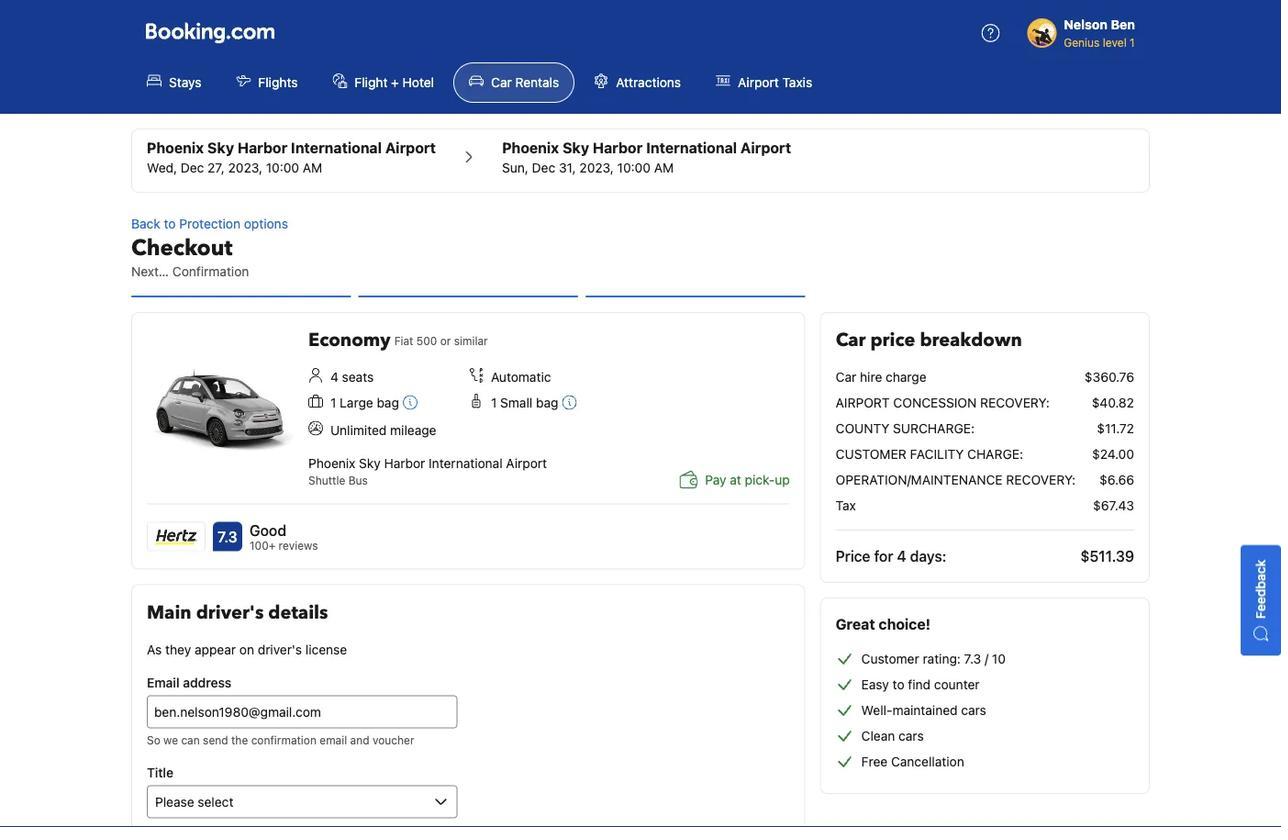 Task type: locate. For each thing, give the bounding box(es) containing it.
phoenix inside phoenix sky harbor international airport sun, dec 31, 2023, 10:00 am
[[502, 139, 559, 157]]

international up the drop-off date element
[[646, 139, 737, 157]]

to
[[164, 216, 176, 231], [893, 677, 905, 692]]

2 bag from the left
[[536, 395, 559, 410]]

2 phoenix sky harbor international airport group from the left
[[502, 137, 791, 177]]

harbor
[[238, 139, 288, 157], [593, 139, 643, 157], [384, 455, 425, 470]]

airport down the 1 small bag
[[506, 455, 547, 470]]

2 10:00 from the left
[[618, 160, 651, 175]]

1 10:00 from the left
[[266, 160, 299, 175]]

international inside phoenix sky harbor international airport wed, dec 27, 2023, 10:00 am
[[291, 139, 382, 157]]

car price breakdown
[[836, 328, 1022, 353]]

harbor inside phoenix sky harbor international airport wed, dec 27, 2023, 10:00 am
[[238, 139, 288, 157]]

charge
[[886, 370, 927, 385]]

concession
[[894, 395, 977, 410]]

driver's right on
[[258, 642, 302, 657]]

license
[[306, 642, 347, 657]]

am for phoenix sky harbor international airport sun, dec 31, 2023, 10:00 am
[[654, 160, 674, 175]]

easy to find counter
[[862, 677, 980, 692]]

1
[[1130, 36, 1135, 49], [331, 395, 336, 410], [491, 395, 497, 410]]

tooltip arial label image for 1 small bag
[[562, 395, 577, 410]]

operation/maintenance
[[836, 472, 1003, 488]]

driver's
[[196, 600, 264, 625], [258, 642, 302, 657]]

international for phoenix sky harbor international airport wed, dec 27, 2023, 10:00 am
[[291, 139, 382, 157]]

1 horizontal spatial cars
[[962, 703, 987, 718]]

phoenix for phoenix sky harbor international airport wed, dec 27, 2023, 10:00 am
[[147, 139, 204, 157]]

phoenix up wed,
[[147, 139, 204, 157]]

facility
[[910, 447, 964, 462]]

0 horizontal spatial 4
[[331, 370, 339, 385]]

7.3
[[218, 528, 238, 545], [965, 651, 982, 667]]

tooltip arial label image
[[403, 395, 418, 410], [562, 395, 577, 410], [562, 395, 577, 410]]

airport inside phoenix sky harbor international airport wed, dec 27, 2023, 10:00 am
[[385, 139, 436, 157]]

international for phoenix sky harbor international airport sun, dec 31, 2023, 10:00 am
[[646, 139, 737, 157]]

pay at pick-up
[[705, 472, 790, 487]]

sky inside "phoenix sky harbor international airport shuttle bus"
[[359, 455, 381, 470]]

dec
[[181, 160, 204, 175], [532, 160, 556, 175]]

+
[[391, 75, 399, 90]]

0 vertical spatial recovery:
[[981, 395, 1050, 410]]

0 horizontal spatial sky
[[207, 139, 234, 157]]

automatic
[[491, 370, 551, 385]]

0 horizontal spatial to
[[164, 216, 176, 231]]

10
[[992, 651, 1006, 667]]

2 2023, from the left
[[580, 160, 614, 175]]

4 left seats
[[331, 370, 339, 385]]

mileage
[[390, 422, 437, 437]]

1 horizontal spatial sky
[[359, 455, 381, 470]]

harbor inside "phoenix sky harbor international airport shuttle bus"
[[384, 455, 425, 470]]

international inside "phoenix sky harbor international airport shuttle bus"
[[429, 455, 503, 470]]

pick-
[[745, 472, 775, 487]]

feedback button
[[1241, 545, 1282, 656]]

10:00 for phoenix sky harbor international airport sun, dec 31, 2023, 10:00 am
[[618, 160, 651, 175]]

1 for 1 large bag
[[331, 395, 336, 410]]

next…
[[131, 264, 169, 279]]

1 horizontal spatial dec
[[532, 160, 556, 175]]

2 am from the left
[[654, 160, 674, 175]]

10:00 inside phoenix sky harbor international airport wed, dec 27, 2023, 10:00 am
[[266, 160, 299, 175]]

airport inside phoenix sky harbor international airport sun, dec 31, 2023, 10:00 am
[[741, 139, 791, 157]]

to right back
[[164, 216, 176, 231]]

0 horizontal spatial phoenix
[[147, 139, 204, 157]]

car for car rentals
[[491, 75, 512, 90]]

up
[[775, 472, 790, 487]]

airport left taxis on the top
[[738, 75, 779, 90]]

car rentals link
[[454, 62, 575, 103]]

car for car hire charge
[[836, 370, 857, 385]]

pay
[[705, 472, 727, 487]]

4 inside the product card group
[[331, 370, 339, 385]]

harbor for phoenix sky harbor international airport sun, dec 31, 2023, 10:00 am
[[593, 139, 643, 157]]

supplied by hertz image
[[148, 523, 205, 550]]

1 horizontal spatial to
[[893, 677, 905, 692]]

car rentals
[[491, 75, 559, 90]]

phoenix sky harbor international airport group down attractions
[[502, 137, 791, 177]]

2 horizontal spatial phoenix
[[502, 139, 559, 157]]

car left hire
[[836, 370, 857, 385]]

1 dec from the left
[[181, 160, 204, 175]]

phoenix up sun,
[[502, 139, 559, 157]]

2 horizontal spatial sky
[[563, 139, 589, 157]]

am down drop-off location element
[[654, 160, 674, 175]]

1 vertical spatial car
[[836, 328, 866, 353]]

0 horizontal spatial dec
[[181, 160, 204, 175]]

0 vertical spatial 7.3
[[218, 528, 238, 545]]

1 horizontal spatial harbor
[[384, 455, 425, 470]]

1 vertical spatial recovery:
[[1007, 472, 1076, 488]]

ben
[[1111, 17, 1136, 32]]

0 horizontal spatial 2023,
[[228, 160, 263, 175]]

$67.43
[[1094, 498, 1135, 513]]

car hire charge
[[836, 370, 927, 385]]

car up hire
[[836, 328, 866, 353]]

bag left tooltip arial label image
[[377, 395, 399, 410]]

flights
[[258, 75, 298, 90]]

driver's up appear
[[196, 600, 264, 625]]

10:00 down pick-up location element
[[266, 160, 299, 175]]

phoenix
[[147, 139, 204, 157], [502, 139, 559, 157], [308, 455, 356, 470]]

2 dec from the left
[[532, 160, 556, 175]]

price
[[871, 328, 916, 353]]

easy
[[862, 677, 889, 692]]

1 2023, from the left
[[228, 160, 263, 175]]

the
[[231, 734, 248, 747]]

counter
[[934, 677, 980, 692]]

2023, inside phoenix sky harbor international airport wed, dec 27, 2023, 10:00 am
[[228, 160, 263, 175]]

$360.76
[[1085, 370, 1135, 385]]

dec for phoenix sky harbor international airport wed, dec 27, 2023, 10:00 am
[[181, 160, 204, 175]]

main
[[147, 600, 192, 625]]

1 horizontal spatial 10:00
[[618, 160, 651, 175]]

recovery: down charge:
[[1007, 472, 1076, 488]]

airport down the hotel
[[385, 139, 436, 157]]

am for phoenix sky harbor international airport wed, dec 27, 2023, 10:00 am
[[303, 160, 322, 175]]

large
[[340, 395, 373, 410]]

harbor inside phoenix sky harbor international airport sun, dec 31, 2023, 10:00 am
[[593, 139, 643, 157]]

0 horizontal spatial international
[[291, 139, 382, 157]]

unlimited mileage
[[331, 422, 437, 437]]

1 horizontal spatial bag
[[536, 395, 559, 410]]

phoenix sky harbor international airport group up options
[[147, 137, 436, 177]]

2023, inside phoenix sky harbor international airport sun, dec 31, 2023, 10:00 am
[[580, 160, 614, 175]]

dec inside phoenix sky harbor international airport wed, dec 27, 2023, 10:00 am
[[181, 160, 204, 175]]

sky for phoenix sky harbor international airport wed, dec 27, 2023, 10:00 am
[[207, 139, 234, 157]]

well-maintained cars
[[862, 703, 987, 718]]

7.3 left /
[[965, 651, 982, 667]]

0 horizontal spatial 10:00
[[266, 160, 299, 175]]

flight
[[355, 75, 388, 90]]

1 horizontal spatial phoenix sky harbor international airport group
[[502, 137, 791, 177]]

drop-off date element
[[502, 159, 791, 177]]

confirmation
[[251, 734, 317, 747]]

skip to main content element
[[0, 0, 1282, 114]]

4 right "for"
[[897, 548, 907, 565]]

good 100+ reviews
[[250, 521, 318, 552]]

email
[[147, 675, 180, 690]]

am down pick-up location element
[[303, 160, 322, 175]]

1 horizontal spatial am
[[654, 160, 674, 175]]

dec left 31,
[[532, 160, 556, 175]]

1 am from the left
[[303, 160, 322, 175]]

2 horizontal spatial 1
[[1130, 36, 1135, 49]]

recovery:
[[981, 395, 1050, 410], [1007, 472, 1076, 488]]

2023, right the 27,
[[228, 160, 263, 175]]

sky up 31,
[[563, 139, 589, 157]]

sky for phoenix sky harbor international airport sun, dec 31, 2023, 10:00 am
[[563, 139, 589, 157]]

2023, right 31,
[[580, 160, 614, 175]]

search summary element
[[131, 129, 1150, 193]]

phoenix sky harbor international airport sun, dec 31, 2023, 10:00 am
[[502, 139, 791, 175]]

0 horizontal spatial phoenix sky harbor international airport group
[[147, 137, 436, 177]]

phoenix sky harbor international airport group
[[147, 137, 436, 177], [502, 137, 791, 177]]

0 vertical spatial car
[[491, 75, 512, 90]]

0 horizontal spatial 1
[[331, 395, 336, 410]]

hotel
[[403, 75, 434, 90]]

sky inside phoenix sky harbor international airport sun, dec 31, 2023, 10:00 am
[[563, 139, 589, 157]]

international up the pick-up date element
[[291, 139, 382, 157]]

car
[[491, 75, 512, 90], [836, 328, 866, 353], [836, 370, 857, 385]]

am inside phoenix sky harbor international airport wed, dec 27, 2023, 10:00 am
[[303, 160, 322, 175]]

0 horizontal spatial 7.3
[[218, 528, 238, 545]]

we
[[164, 734, 178, 747]]

operation/maintenance recovery:
[[836, 472, 1076, 488]]

sky
[[207, 139, 234, 157], [563, 139, 589, 157], [359, 455, 381, 470]]

email address
[[147, 675, 232, 690]]

1 vertical spatial 7.3
[[965, 651, 982, 667]]

10:00 inside phoenix sky harbor international airport sun, dec 31, 2023, 10:00 am
[[618, 160, 651, 175]]

phoenix up shuttle at the left
[[308, 455, 356, 470]]

international
[[291, 139, 382, 157], [646, 139, 737, 157], [429, 455, 503, 470]]

1 bag from the left
[[377, 395, 399, 410]]

main driver's details
[[147, 600, 328, 625]]

airport down airport taxis link
[[741, 139, 791, 157]]

0 vertical spatial to
[[164, 216, 176, 231]]

1 for 1 small bag
[[491, 395, 497, 410]]

harbor up the pick-up date element
[[238, 139, 288, 157]]

international down mileage
[[429, 455, 503, 470]]

wed,
[[147, 160, 177, 175]]

phoenix inside "phoenix sky harbor international airport shuttle bus"
[[308, 455, 356, 470]]

2 horizontal spatial harbor
[[593, 139, 643, 157]]

international inside phoenix sky harbor international airport sun, dec 31, 2023, 10:00 am
[[646, 139, 737, 157]]

dec inside phoenix sky harbor international airport sun, dec 31, 2023, 10:00 am
[[532, 160, 556, 175]]

shuttle
[[308, 474, 345, 487]]

phoenix inside phoenix sky harbor international airport wed, dec 27, 2023, 10:00 am
[[147, 139, 204, 157]]

0 horizontal spatial harbor
[[238, 139, 288, 157]]

cars up 'free cancellation'
[[899, 729, 924, 744]]

sky for phoenix sky harbor international airport shuttle bus
[[359, 455, 381, 470]]

sky up the 27,
[[207, 139, 234, 157]]

airport inside "phoenix sky harbor international airport shuttle bus"
[[506, 455, 547, 470]]

0 horizontal spatial bag
[[377, 395, 399, 410]]

cars
[[962, 703, 987, 718], [899, 729, 924, 744]]

sky up bus
[[359, 455, 381, 470]]

1 horizontal spatial 7.3
[[965, 651, 982, 667]]

1 horizontal spatial 1
[[491, 395, 497, 410]]

1 left large
[[331, 395, 336, 410]]

1 small bag
[[491, 395, 559, 410]]

1 vertical spatial to
[[893, 677, 905, 692]]

stays link
[[131, 62, 217, 103]]

1 horizontal spatial phoenix
[[308, 455, 356, 470]]

dec left the 27,
[[181, 160, 204, 175]]

cars down counter
[[962, 703, 987, 718]]

harbor up the drop-off date element
[[593, 139, 643, 157]]

product card group
[[131, 312, 806, 569]]

Email address email field
[[147, 695, 458, 728]]

tooltip arial label image
[[403, 395, 418, 410]]

charge:
[[968, 447, 1024, 462]]

0 horizontal spatial am
[[303, 160, 322, 175]]

2023, for phoenix sky harbor international airport sun, dec 31, 2023, 10:00 am
[[580, 160, 614, 175]]

customer rating 7.3 good element
[[250, 519, 318, 541]]

so we can send the confirmation email and voucher alert
[[147, 732, 458, 749]]

international for phoenix sky harbor international airport shuttle bus
[[429, 455, 503, 470]]

recovery: up charge:
[[981, 395, 1050, 410]]

1 right level
[[1130, 36, 1135, 49]]

sun,
[[502, 160, 529, 175]]

bag for 1 small bag
[[536, 395, 559, 410]]

harbor down mileage
[[384, 455, 425, 470]]

car left rentals in the top of the page
[[491, 75, 512, 90]]

10:00 down drop-off location element
[[618, 160, 651, 175]]

7.3 inside the product card group
[[218, 528, 238, 545]]

airport
[[836, 395, 890, 410]]

am inside phoenix sky harbor international airport sun, dec 31, 2023, 10:00 am
[[654, 160, 674, 175]]

0 vertical spatial driver's
[[196, 600, 264, 625]]

car inside "link"
[[491, 75, 512, 90]]

car for car price breakdown
[[836, 328, 866, 353]]

1 horizontal spatial international
[[429, 455, 503, 470]]

sky inside phoenix sky harbor international airport wed, dec 27, 2023, 10:00 am
[[207, 139, 234, 157]]

to inside back to protection options checkout next… confirmation
[[164, 216, 176, 231]]

0 horizontal spatial cars
[[899, 729, 924, 744]]

0 vertical spatial cars
[[962, 703, 987, 718]]

2 vertical spatial car
[[836, 370, 857, 385]]

1 inside nelson ben genius level 1
[[1130, 36, 1135, 49]]

airport concession recovery:
[[836, 395, 1050, 410]]

1 horizontal spatial 2023,
[[580, 160, 614, 175]]

so
[[147, 734, 160, 747]]

1 left small
[[491, 395, 497, 410]]

bag right small
[[536, 395, 559, 410]]

to left find
[[893, 677, 905, 692]]

bag for 1 large bag
[[377, 395, 399, 410]]

$6.66
[[1100, 472, 1135, 488]]

free
[[862, 754, 888, 769]]

nelson ben genius level 1
[[1064, 17, 1136, 49]]

7.3 left 100+
[[218, 528, 238, 545]]

0 vertical spatial 4
[[331, 370, 339, 385]]

phoenix for phoenix sky harbor international airport sun, dec 31, 2023, 10:00 am
[[502, 139, 559, 157]]

airport
[[738, 75, 779, 90], [385, 139, 436, 157], [741, 139, 791, 157], [506, 455, 547, 470]]

2 horizontal spatial international
[[646, 139, 737, 157]]

1 horizontal spatial 4
[[897, 548, 907, 565]]

good
[[250, 521, 287, 539]]



Task type: describe. For each thing, give the bounding box(es) containing it.
airport for phoenix sky harbor international airport sun, dec 31, 2023, 10:00 am
[[741, 139, 791, 157]]

can
[[181, 734, 200, 747]]

economy fiat 500 or similar
[[308, 328, 488, 353]]

airport taxis
[[738, 75, 813, 90]]

pick-up location element
[[147, 137, 436, 159]]

surcharge:
[[893, 421, 975, 436]]

1 vertical spatial driver's
[[258, 642, 302, 657]]

checkout
[[131, 233, 233, 263]]

unlimited
[[331, 422, 387, 437]]

to for easy to find counter
[[893, 677, 905, 692]]

$511.39
[[1081, 548, 1135, 565]]

county surcharge:
[[836, 421, 975, 436]]

great
[[836, 616, 876, 633]]

customer rating: 7.3 / 10
[[862, 651, 1006, 667]]

100+
[[250, 539, 276, 552]]

title
[[147, 765, 174, 780]]

as
[[147, 642, 162, 657]]

flight + hotel link
[[317, 62, 450, 103]]

customer
[[862, 651, 920, 667]]

send
[[203, 734, 228, 747]]

address
[[183, 675, 232, 690]]

details
[[268, 600, 328, 625]]

protection
[[179, 216, 241, 231]]

flights link
[[221, 62, 313, 103]]

2023, for phoenix sky harbor international airport wed, dec 27, 2023, 10:00 am
[[228, 160, 263, 175]]

options
[[244, 216, 288, 231]]

economy
[[308, 328, 391, 353]]

$11.72
[[1097, 421, 1135, 436]]

price
[[836, 548, 871, 565]]

back
[[131, 216, 160, 231]]

phoenix for phoenix sky harbor international airport shuttle bus
[[308, 455, 356, 470]]

seats
[[342, 370, 374, 385]]

harbor for phoenix sky harbor international airport shuttle bus
[[384, 455, 425, 470]]

500
[[417, 334, 437, 347]]

and
[[350, 734, 370, 747]]

drop-off location element
[[502, 137, 791, 159]]

reviews
[[279, 539, 318, 552]]

choice!
[[879, 616, 931, 633]]

similar
[[454, 334, 488, 347]]

breakdown
[[920, 328, 1022, 353]]

find
[[908, 677, 931, 692]]

flight + hotel
[[355, 75, 434, 90]]

nelson
[[1064, 17, 1108, 32]]

rentals
[[516, 75, 559, 90]]

great choice!
[[836, 616, 931, 633]]

phoenix sky harbor international airport wed, dec 27, 2023, 10:00 am
[[147, 139, 436, 175]]

hire
[[860, 370, 883, 385]]

$24.00
[[1093, 447, 1135, 462]]

they
[[165, 642, 191, 657]]

back to protection options checkout next… confirmation
[[131, 216, 288, 279]]

1 phoenix sky harbor international airport group from the left
[[147, 137, 436, 177]]

airport inside "skip to main content" element
[[738, 75, 779, 90]]

harbor for phoenix sky harbor international airport wed, dec 27, 2023, 10:00 am
[[238, 139, 288, 157]]

taxis
[[783, 75, 813, 90]]

voucher
[[373, 734, 415, 747]]

customer facility charge:
[[836, 447, 1024, 462]]

attractions link
[[579, 62, 697, 103]]

bus
[[349, 474, 368, 487]]

phoenix sky harbor international airport shuttle bus
[[308, 455, 547, 487]]

clean
[[862, 729, 895, 744]]

county
[[836, 421, 890, 436]]

1 vertical spatial cars
[[899, 729, 924, 744]]

confirmation
[[172, 264, 249, 279]]

well-
[[862, 703, 893, 718]]

31,
[[559, 160, 576, 175]]

dec for phoenix sky harbor international airport sun, dec 31, 2023, 10:00 am
[[532, 160, 556, 175]]

next page is confirmation note
[[131, 263, 806, 281]]

airport for phoenix sky harbor international airport shuttle bus
[[506, 455, 547, 470]]

4 seats
[[331, 370, 374, 385]]

back to protection options link
[[131, 215, 806, 233]]

10:00 for phoenix sky harbor international airport wed, dec 27, 2023, 10:00 am
[[266, 160, 299, 175]]

days:
[[910, 548, 947, 565]]

free cancellation
[[862, 754, 965, 769]]

customer
[[836, 447, 907, 462]]

airport taxis link
[[701, 62, 828, 103]]

airport for phoenix sky harbor international airport wed, dec 27, 2023, 10:00 am
[[385, 139, 436, 157]]

for
[[875, 548, 894, 565]]

fiat
[[394, 334, 414, 347]]

so we can send the confirmation email and voucher
[[147, 734, 415, 747]]

genius
[[1064, 36, 1100, 49]]

27,
[[208, 160, 225, 175]]

pick-up date element
[[147, 159, 436, 177]]

attractions
[[616, 75, 681, 90]]

/
[[985, 651, 989, 667]]

feedback
[[1254, 560, 1269, 619]]

tax
[[836, 498, 856, 513]]

to for back to protection options checkout next… confirmation
[[164, 216, 176, 231]]

tooltip arial label image for 1 large bag
[[403, 395, 418, 410]]

1 vertical spatial 4
[[897, 548, 907, 565]]

$40.82
[[1092, 395, 1135, 410]]

stays
[[169, 75, 201, 90]]

7.3 element
[[213, 522, 242, 551]]



Task type: vqa. For each thing, say whether or not it's contained in the screenshot.
"surcharge:"
yes



